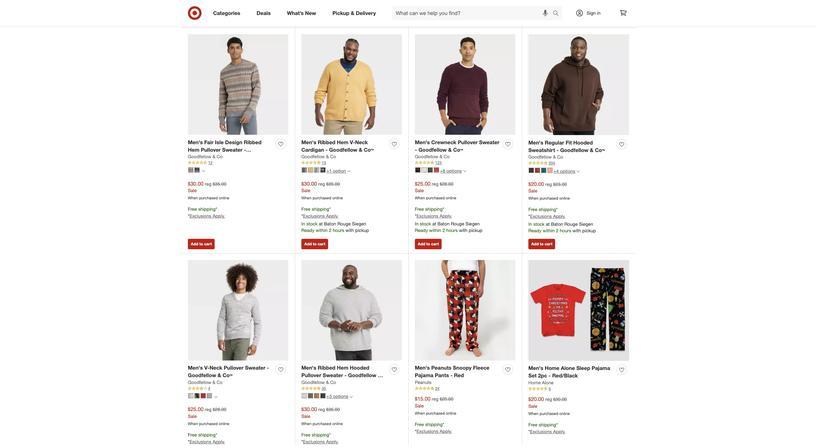 Task type: locate. For each thing, give the bounding box(es) containing it.
goodfellow & co link up 12
[[188, 153, 223, 160]]

at for $25.00
[[433, 221, 436, 226]]

hooded
[[574, 139, 593, 146], [350, 365, 370, 371]]

men's
[[188, 139, 203, 145], [302, 139, 316, 145], [415, 139, 430, 145], [529, 139, 544, 146], [188, 365, 203, 371], [302, 365, 316, 371], [415, 365, 430, 371], [529, 365, 544, 372]]

all colors image for $30.00
[[202, 170, 205, 173]]

0 horizontal spatial siegen
[[352, 221, 366, 226]]

men's fair isle design ribbed hem pullover sweater - goodfellow & co™ image
[[188, 34, 288, 135], [188, 34, 288, 135]]

sign in
[[587, 10, 601, 16]]

peanuts up 'pants'
[[431, 365, 452, 371]]

men's up cardigan
[[302, 139, 316, 145]]

sale down dark brown image
[[529, 188, 538, 194]]

in
[[302, 221, 305, 226], [415, 221, 419, 226], [529, 221, 532, 227]]

sweater
[[479, 139, 500, 145], [222, 146, 243, 153], [245, 365, 266, 371], [323, 372, 343, 379]]

pullover up 4 link at bottom left
[[224, 365, 244, 371]]

exclusions
[[190, 213, 211, 219], [303, 213, 325, 219], [417, 213, 439, 219], [530, 213, 552, 219], [417, 428, 439, 434], [530, 429, 552, 434], [190, 439, 211, 444], [303, 439, 325, 444]]

all colors image right black image
[[202, 170, 205, 173]]

co™
[[364, 146, 374, 153], [453, 146, 463, 153], [595, 147, 605, 153], [223, 154, 233, 160], [223, 372, 233, 379], [302, 380, 312, 386]]

all colors element
[[202, 169, 205, 173], [214, 395, 217, 399]]

1 horizontal spatial baton
[[438, 221, 450, 226]]

free shipping * * exclusions apply. for men's v-neck pullover sweater - goodfellow & co™
[[188, 432, 225, 444]]

within for men's crewneck pullover sweater - goodfellow & co™
[[429, 227, 441, 233]]

ribbed up 35
[[318, 365, 336, 371]]

0 vertical spatial home
[[545, 365, 560, 372]]

goodfellow & co link
[[188, 153, 223, 160], [302, 153, 336, 160], [415, 153, 450, 160], [529, 154, 563, 160], [188, 379, 223, 386], [302, 379, 336, 386]]

$35.00 down +3
[[326, 407, 340, 412]]

4
[[208, 386, 210, 391]]

when down "home alone" link on the bottom
[[529, 411, 539, 416]]

pajama right sleep on the bottom
[[592, 365, 611, 372]]

& inside men's fair isle design ribbed hem pullover sweater - goodfellow & co™
[[218, 154, 221, 160]]

goodfellow & co link up 35
[[302, 379, 336, 386]]

1 vertical spatial home
[[529, 380, 541, 385]]

free
[[188, 206, 197, 212], [302, 206, 311, 212], [415, 206, 424, 212], [529, 207, 538, 212], [415, 422, 424, 427], [529, 422, 538, 427], [188, 432, 197, 438], [302, 432, 311, 438]]

purchased down "+3 options" dropdown button
[[313, 421, 331, 426]]

& inside men's crewneck pullover sweater - goodfellow & co™
[[448, 146, 452, 153]]

2 vertical spatial hem
[[337, 365, 349, 371]]

neck
[[355, 139, 368, 145], [210, 365, 222, 371]]

0 horizontal spatial stock
[[307, 221, 318, 226]]

2 horizontal spatial at
[[546, 221, 550, 227]]

in for $25.00
[[415, 221, 419, 226]]

ribbed inside men's ribbed hem hooded pullover sweater - goodfellow & co™
[[318, 365, 336, 371]]

hem for men's ribbed hem hooded pullover sweater - goodfellow & co™
[[337, 365, 349, 371]]

sweater up 123 link
[[479, 139, 500, 145]]

sweatshirt
[[529, 147, 555, 153]]

men's crewneck pullover sweater - goodfellow & co™ image
[[415, 34, 516, 135], [415, 34, 516, 135]]

0 horizontal spatial baton
[[324, 221, 336, 226]]

- inside men's ribbed hem hooded pullover sweater - goodfellow & co™
[[345, 372, 347, 379]]

pullover inside men's ribbed hem hooded pullover sweater - goodfellow & co™
[[302, 372, 321, 379]]

purchased for men's crewneck pullover sweater - goodfellow & co™
[[426, 196, 445, 200]]

v- inside men's ribbed hem v-neck cardigan - goodfellow & co™
[[350, 139, 355, 145]]

co™ up 13 link
[[364, 146, 374, 153]]

sweater inside "men's v-neck pullover sweater - goodfellow & co™"
[[245, 365, 266, 371]]

& inside men's ribbed hem v-neck cardigan - goodfellow & co™
[[359, 146, 363, 153]]

deals
[[257, 10, 271, 16]]

goodfellow & co up 35
[[302, 380, 336, 385]]

24 link
[[415, 386, 516, 392]]

pickup
[[355, 227, 369, 233], [469, 227, 483, 233], [583, 228, 596, 233]]

free for men's v-neck pullover sweater - goodfellow & co™
[[188, 432, 197, 438]]

reg for men's regular fit hooded sweatshirt - goodfellow & co™
[[546, 181, 552, 187]]

pullover up 123 link
[[458, 139, 478, 145]]

sale down gray icon
[[188, 414, 197, 419]]

in for $20.00
[[529, 221, 532, 227]]

hem inside men's ribbed hem v-neck cardigan - goodfellow & co™
[[337, 139, 349, 145]]

1 horizontal spatial $25.00
[[415, 180, 431, 187]]

when for men's home alone sleep pajama set 2pc - red/black
[[529, 411, 539, 416]]

1 horizontal spatial options
[[447, 168, 462, 173]]

baton for $30.00
[[324, 221, 336, 226]]

men's inside "men's peanuts snoopy fleece pajama pants - red"
[[415, 365, 430, 371]]

goodfellow & co link up 4
[[188, 379, 223, 386]]

$20.00 inside $20.00 reg $23.00 sale when purchased online
[[529, 181, 544, 187]]

hem up 35 link
[[337, 365, 349, 371]]

reg for men's crewneck pullover sweater - goodfellow & co™
[[432, 181, 439, 186]]

home
[[545, 365, 560, 372], [529, 380, 541, 385]]

$28.00
[[440, 181, 454, 186], [213, 407, 227, 412]]

men's for men's crewneck pullover sweater - goodfellow & co™
[[415, 139, 430, 145]]

1 vertical spatial neck
[[210, 365, 222, 371]]

4 link
[[188, 386, 288, 392]]

online inside $20.00 reg $23.00 sale when purchased online
[[560, 196, 570, 201]]

black image
[[194, 167, 200, 173]]

$30.00 down picnic green image
[[302, 406, 317, 413]]

online for men's home alone sleep pajama set 2pc - red/black
[[560, 411, 570, 416]]

when for men's v-neck pullover sweater - goodfellow & co™
[[188, 421, 198, 426]]

purchased inside $20.00 reg $30.00 sale when purchased online
[[540, 411, 559, 416]]

hem inside men's ribbed hem hooded pullover sweater - goodfellow & co™
[[337, 365, 349, 371]]

2 horizontal spatial with
[[573, 228, 581, 233]]

when down dark brown image
[[529, 196, 539, 201]]

neck inside men's ribbed hem v-neck cardigan - goodfellow & co™
[[355, 139, 368, 145]]

when down light gray image
[[302, 421, 312, 426]]

apply. for men's v-neck pullover sweater - goodfellow & co™
[[213, 439, 225, 444]]

2 horizontal spatial baton
[[551, 221, 563, 227]]

dark teal blue image
[[541, 168, 547, 173]]

1 vertical spatial $25.00
[[188, 406, 204, 413]]

men's v-neck pullover sweater - goodfellow & co™ link
[[188, 364, 273, 379]]

v- inside "men's v-neck pullover sweater - goodfellow & co™"
[[204, 365, 210, 371]]

apply.
[[213, 213, 225, 219], [326, 213, 339, 219], [440, 213, 452, 219], [553, 213, 566, 219], [440, 428, 452, 434], [553, 429, 566, 434], [213, 439, 225, 444], [326, 439, 339, 444]]

home down the set
[[529, 380, 541, 385]]

sale down $15.00
[[415, 403, 424, 409]]

dark red image
[[535, 168, 540, 173]]

ribbed inside men's fair isle design ribbed hem pullover sweater - goodfellow & co™
[[244, 139, 262, 145]]

to
[[199, 16, 203, 21], [427, 16, 430, 21], [540, 16, 544, 21], [199, 242, 203, 247], [313, 242, 317, 247], [427, 242, 430, 247], [540, 242, 544, 247]]

goodfellow & co for men's fair isle design ribbed hem pullover sweater - goodfellow & co™
[[188, 154, 223, 159]]

ribbed inside men's ribbed hem v-neck cardigan - goodfellow & co™
[[318, 139, 336, 145]]

$30.00 reg $35.00 sale when purchased online down black image
[[188, 180, 229, 200]]

all colors + 4 more colors element
[[577, 169, 580, 173]]

goodfellow
[[329, 146, 358, 153], [419, 146, 447, 153], [560, 147, 589, 153], [188, 154, 216, 160], [188, 154, 211, 159], [302, 154, 325, 159], [415, 154, 438, 159], [529, 154, 552, 160], [188, 372, 216, 379], [348, 372, 377, 379], [188, 380, 211, 385], [302, 380, 325, 385]]

2 horizontal spatial free shipping * * exclusions apply. in stock at  baton rouge siegen ready within 2 hours with pickup
[[529, 207, 596, 233]]

men's ribbed hem hooded pullover sweater - goodfellow & co™
[[302, 365, 382, 386]]

sale inside $20.00 reg $30.00 sale when purchased online
[[529, 403, 538, 409]]

sale for men's peanuts snoopy fleece pajama pants - red
[[415, 403, 424, 409]]

1 horizontal spatial hooded
[[574, 139, 593, 146]]

online inside $20.00 reg $30.00 sale when purchased online
[[560, 411, 570, 416]]

0 horizontal spatial alone
[[542, 380, 554, 385]]

0 horizontal spatial all colors element
[[202, 169, 205, 173]]

men's peanuts snoopy fleece pajama pants - red image
[[415, 260, 516, 361], [415, 260, 516, 361]]

0 vertical spatial $25.00 reg $28.00 sale when purchased online
[[415, 180, 457, 200]]

1 horizontal spatial siegen
[[466, 221, 480, 226]]

olive green image
[[194, 393, 200, 398]]

0 horizontal spatial free shipping * * exclusions apply. in stock at  baton rouge siegen ready within 2 hours with pickup
[[302, 206, 369, 233]]

peanuts up $15.00
[[415, 380, 432, 385]]

$20.00
[[529, 181, 544, 187], [529, 396, 544, 402], [440, 396, 454, 402]]

add
[[191, 16, 198, 21], [418, 16, 425, 21], [532, 16, 539, 21], [191, 242, 198, 247], [304, 242, 312, 247], [418, 242, 425, 247], [532, 242, 539, 247]]

24
[[435, 386, 440, 391]]

when for men's ribbed hem hooded pullover sweater - goodfellow & co™
[[302, 421, 312, 426]]

1 horizontal spatial $28.00
[[440, 181, 454, 186]]

hooded inside men's regular fit hooded sweatshirt - goodfellow & co™
[[574, 139, 593, 146]]

0 vertical spatial neck
[[355, 139, 368, 145]]

free shipping * * exclusions apply. for men's home alone sleep pajama set 2pc - red/black
[[529, 422, 566, 434]]

$25.00 down cream icon
[[415, 180, 431, 187]]

$25.00 down olive green icon
[[188, 406, 204, 413]]

+1 option
[[327, 168, 346, 173]]

$20.00 down the 24 link
[[440, 396, 454, 402]]

$28.00 down +6
[[440, 181, 454, 186]]

$25.00 reg $28.00 sale when purchased online down charcoal heathered gray "image"
[[188, 406, 229, 426]]

$30.00 down the "gold" image
[[302, 180, 317, 187]]

in
[[597, 10, 601, 16]]

shipping
[[198, 206, 216, 212], [312, 206, 329, 212], [425, 206, 443, 212], [539, 207, 556, 212], [425, 422, 443, 427], [539, 422, 556, 427], [198, 432, 216, 438], [312, 432, 329, 438]]

baton for $25.00
[[438, 221, 450, 226]]

0 horizontal spatial with
[[346, 227, 354, 233]]

ready for men's regular fit hooded sweatshirt - goodfellow & co™
[[529, 228, 542, 233]]

2
[[556, 2, 559, 8], [329, 227, 332, 233], [443, 227, 445, 233], [556, 228, 559, 233]]

navy blue image
[[320, 167, 326, 173]]

& up 204
[[553, 154, 556, 160]]

goodfellow & co link for men's ribbed hem v-neck cardigan - goodfellow & co™
[[302, 153, 336, 160]]

men's v-neck pullover sweater - goodfellow & co™ image
[[188, 260, 288, 361], [188, 260, 288, 361]]

0 vertical spatial all colors element
[[202, 169, 205, 173]]

ribbed right design at the top left of the page
[[244, 139, 262, 145]]

men's up olive green icon
[[188, 365, 203, 371]]

goodfellow inside "men's v-neck pullover sweater - goodfellow & co™"
[[188, 372, 216, 379]]

1 horizontal spatial alone
[[561, 365, 575, 372]]

red/black
[[552, 372, 578, 379]]

pajama for men's peanuts snoopy fleece pajama pants - red
[[415, 372, 434, 379]]

options left all colors + 3 more colors element
[[333, 394, 348, 399]]

pajama inside "men's peanuts snoopy fleece pajama pants - red"
[[415, 372, 434, 379]]

$28.00 down 4 link at bottom left
[[213, 407, 227, 412]]

goodfellow inside men's crewneck pullover sweater - goodfellow & co™
[[419, 146, 447, 153]]

*
[[216, 206, 217, 212], [329, 206, 331, 212], [443, 206, 444, 212], [556, 207, 558, 212], [188, 213, 190, 219], [302, 213, 303, 219], [415, 213, 417, 219], [529, 213, 530, 219], [443, 422, 444, 427], [556, 422, 558, 427], [415, 428, 417, 434], [529, 429, 530, 434], [216, 432, 217, 438], [329, 432, 331, 438], [188, 439, 190, 444], [302, 439, 303, 444]]

home inside men's home alone sleep pajama set 2pc - red/black
[[545, 365, 560, 372]]

0 vertical spatial alone
[[561, 365, 575, 372]]

reg inside $20.00 reg $23.00 sale when purchased online
[[546, 181, 552, 187]]

hooded for &
[[574, 139, 593, 146]]

gray image
[[188, 393, 194, 398]]

1 vertical spatial hooded
[[350, 365, 370, 371]]

sale inside $20.00 reg $23.00 sale when purchased online
[[529, 188, 538, 194]]

reg inside $20.00 reg $30.00 sale when purchased online
[[546, 397, 552, 402]]

reg down charcoal heathered gray "image"
[[205, 407, 212, 412]]

& inside 'link'
[[351, 10, 355, 16]]

men's ribbed hem v-neck cardigan - goodfellow & co™ image
[[302, 34, 402, 135], [302, 34, 402, 135]]

0 horizontal spatial pajama
[[415, 372, 434, 379]]

co™ up light gray image
[[302, 380, 312, 386]]

- inside men's fair isle design ribbed hem pullover sweater - goodfellow & co™
[[244, 146, 246, 153]]

1 horizontal spatial at
[[433, 221, 436, 226]]

123 link
[[415, 160, 516, 166]]

categories
[[213, 10, 240, 16]]

online for men's crewneck pullover sweater - goodfellow & co™
[[446, 196, 457, 200]]

$35.00 down +1 option
[[326, 181, 340, 186]]

neck up 4
[[210, 365, 222, 371]]

1 vertical spatial all colors element
[[214, 395, 217, 399]]

1 vertical spatial $25.00 reg $28.00 sale when purchased online
[[188, 406, 229, 426]]

co down men's ribbed hem v-neck cardigan - goodfellow & co™ in the top left of the page
[[330, 154, 336, 159]]

add to cart button
[[188, 13, 215, 24], [415, 13, 442, 24], [529, 13, 556, 24], [188, 239, 215, 249], [302, 239, 328, 249], [415, 239, 442, 249], [529, 239, 556, 249]]

add to cart
[[191, 16, 212, 21], [418, 16, 439, 21], [532, 16, 553, 21], [191, 242, 212, 247], [304, 242, 325, 247], [418, 242, 439, 247], [532, 242, 553, 247]]

purchased for men's v-neck pullover sweater - goodfellow & co™
[[199, 421, 218, 426]]

hooded up 35 link
[[350, 365, 370, 371]]

apply. for men's ribbed hem v-neck cardigan - goodfellow & co™
[[326, 213, 339, 219]]

pants
[[435, 372, 449, 379]]

options left 'all colors + 6 more colors' element
[[447, 168, 462, 173]]

peanuts inside "men's peanuts snoopy fleece pajama pants - red"
[[431, 365, 452, 371]]

co down "men's v-neck pullover sweater - goodfellow & co™" at the bottom of the page
[[217, 380, 223, 385]]

- inside men's ribbed hem v-neck cardigan - goodfellow & co™
[[326, 146, 328, 153]]

design
[[225, 139, 242, 145]]

1 vertical spatial v-
[[204, 365, 210, 371]]

men's crewneck pullover sweater - goodfellow & co™
[[415, 139, 500, 153]]

when inside $20.00 reg $30.00 sale when purchased online
[[529, 411, 539, 416]]

$30.00 down 5 link at right bottom
[[554, 397, 567, 402]]

0 vertical spatial $28.00
[[440, 181, 454, 186]]

men's inside men's home alone sleep pajama set 2pc - red/black
[[529, 365, 544, 372]]

stock
[[307, 221, 318, 226], [420, 221, 431, 226], [534, 221, 545, 227]]

sale down "burgundy" image
[[415, 188, 424, 193]]

men's inside men's fair isle design ribbed hem pullover sweater - goodfellow & co™
[[188, 139, 203, 145]]

in for $30.00
[[302, 221, 305, 226]]

0 vertical spatial all colors image
[[202, 170, 205, 173]]

fleece
[[473, 365, 490, 371]]

1 horizontal spatial pickup
[[469, 227, 483, 233]]

2 horizontal spatial rouge
[[565, 221, 578, 227]]

reg down rust image
[[432, 181, 439, 186]]

1 vertical spatial $28.00
[[213, 407, 227, 412]]

1 horizontal spatial neck
[[355, 139, 368, 145]]

purchased down 5
[[540, 411, 559, 416]]

co up +3
[[330, 380, 336, 385]]

goodfellow & co link for men's v-neck pullover sweater - goodfellow & co™
[[188, 379, 223, 386]]

0 vertical spatial pajama
[[592, 365, 611, 372]]

men's inside men's regular fit hooded sweatshirt - goodfellow & co™
[[529, 139, 544, 146]]

men's up picnic green image
[[302, 365, 316, 371]]

sleep
[[577, 365, 591, 372]]

men's inside "men's v-neck pullover sweater - goodfellow & co™"
[[188, 365, 203, 371]]

2 horizontal spatial in
[[529, 221, 532, 227]]

categories link
[[208, 6, 249, 20]]

$35.00
[[213, 181, 227, 186], [326, 181, 340, 186], [326, 407, 340, 412]]

- inside "men's peanuts snoopy fleece pajama pants - red"
[[451, 372, 453, 379]]

what's
[[287, 10, 304, 16]]

reg down 12
[[205, 181, 212, 186]]

1 horizontal spatial home
[[545, 365, 560, 372]]

1 horizontal spatial v-
[[350, 139, 355, 145]]

free for men's regular fit hooded sweatshirt - goodfellow & co™
[[529, 207, 538, 212]]

when down "burgundy" image
[[415, 196, 425, 200]]

goodfellow & co link down sweatshirt
[[529, 154, 563, 160]]

purchased down '$23.00'
[[540, 196, 559, 201]]

alone up red/black at right bottom
[[561, 365, 575, 372]]

0 vertical spatial $25.00
[[415, 180, 431, 187]]

+6 options
[[440, 168, 462, 173]]

2 horizontal spatial stock
[[534, 221, 545, 227]]

$20.00 down dark red "image"
[[529, 181, 544, 187]]

hem
[[337, 139, 349, 145], [188, 146, 199, 153], [337, 365, 349, 371]]

sign in link
[[570, 6, 611, 20]]

1 vertical spatial all colors image
[[214, 395, 217, 398]]

co up +6
[[444, 154, 450, 159]]

pullover down fair
[[201, 146, 221, 153]]

within
[[543, 2, 555, 8], [316, 227, 328, 233], [429, 227, 441, 233], [543, 228, 555, 233]]

v- up 13 link
[[350, 139, 355, 145]]

rouge for $20.00
[[565, 221, 578, 227]]

0 horizontal spatial options
[[333, 394, 348, 399]]

ribbed
[[244, 139, 262, 145], [318, 139, 336, 145], [318, 365, 336, 371]]

men's inside men's ribbed hem v-neck cardigan - goodfellow & co™
[[302, 139, 316, 145]]

0 horizontal spatial in
[[302, 221, 305, 226]]

isle
[[215, 139, 224, 145]]

pajama up peanuts 'link'
[[415, 372, 434, 379]]

men's regular fit hooded sweatshirt - goodfellow & co™ image
[[529, 34, 629, 135], [529, 34, 629, 135]]

& inside men's regular fit hooded sweatshirt - goodfellow & co™
[[590, 147, 594, 153]]

when down brown icon
[[188, 196, 198, 200]]

hem up brown icon
[[188, 146, 199, 153]]

search
[[550, 10, 566, 17]]

0 vertical spatial v-
[[350, 139, 355, 145]]

hooded inside men's ribbed hem hooded pullover sweater - goodfellow & co™
[[350, 365, 370, 371]]

co™ up 4 link at bottom left
[[223, 372, 233, 379]]

online for men's v-neck pullover sweater - goodfellow & co™
[[219, 421, 229, 426]]

all colors + 1 more colors element
[[347, 169, 350, 173]]

0 horizontal spatial $28.00
[[213, 407, 227, 412]]

goodfellow & co up 123
[[415, 154, 450, 159]]

sale
[[188, 188, 197, 193], [302, 188, 310, 193], [415, 188, 424, 193], [529, 188, 538, 194], [415, 403, 424, 409], [529, 403, 538, 409], [188, 414, 197, 419], [302, 414, 310, 419]]

apply. for men's home alone sleep pajama set 2pc - red/black
[[553, 429, 566, 434]]

0 horizontal spatial neck
[[210, 365, 222, 371]]

men's left crewneck at the right of page
[[415, 139, 430, 145]]

baton
[[324, 221, 336, 226], [438, 221, 450, 226], [551, 221, 563, 227]]

sweater inside men's crewneck pullover sweater - goodfellow & co™
[[479, 139, 500, 145]]

goodfellow & co link up 13
[[302, 153, 336, 160]]

men's inside men's crewneck pullover sweater - goodfellow & co™
[[415, 139, 430, 145]]

2 horizontal spatial siegen
[[579, 221, 594, 227]]

men's home alone sleep pajama set 2pc - red/black image
[[529, 260, 629, 361], [529, 260, 629, 361]]

$35.00 for hem
[[213, 181, 227, 186]]

0 horizontal spatial at
[[319, 221, 323, 226]]

sweater up 4 link at bottom left
[[245, 365, 266, 371]]

1 vertical spatial hem
[[188, 146, 199, 153]]

purchased inside $15.00 reg $20.00 sale when purchased online
[[426, 411, 445, 416]]

men's for men's regular fit hooded sweatshirt - goodfellow & co™
[[529, 139, 544, 146]]

reg down 24
[[432, 396, 439, 402]]

co™ up 204 link
[[595, 147, 605, 153]]

when for men's fair isle design ribbed hem pullover sweater - goodfellow & co™
[[188, 196, 198, 200]]

0 horizontal spatial pickup
[[355, 227, 369, 233]]

free shipping * * exclusions apply. in stock at  baton rouge siegen ready within 2 hours with pickup for $25.00
[[415, 206, 483, 233]]

alone
[[561, 365, 575, 372], [542, 380, 554, 385]]

men's ribbed hem v-neck cardigan - goodfellow & co™
[[302, 139, 374, 153]]

men's peanuts snoopy fleece pajama pants - red
[[415, 365, 490, 379]]

alone up 5
[[542, 380, 554, 385]]

when inside $15.00 reg $20.00 sale when purchased online
[[415, 411, 425, 416]]

co for ribbed
[[217, 154, 223, 159]]

reg down dark gray image
[[318, 407, 325, 412]]

2 horizontal spatial options
[[560, 168, 576, 174]]

all colors + 6 more colors image
[[463, 170, 466, 173]]

$20.00 inside $20.00 reg $30.00 sale when purchased online
[[529, 396, 544, 402]]

co™ inside men's ribbed hem v-neck cardigan - goodfellow & co™
[[364, 146, 374, 153]]

exclusions for men's fair isle design ribbed hem pullover sweater - goodfellow & co™
[[190, 213, 211, 219]]

& up 204 link
[[590, 147, 594, 153]]

0 vertical spatial hem
[[337, 139, 349, 145]]

men's fair isle design ribbed hem pullover sweater - goodfellow & co™
[[188, 139, 262, 160]]

goodfellow & co
[[188, 154, 223, 159], [302, 154, 336, 159], [415, 154, 450, 159], [529, 154, 563, 160], [188, 380, 223, 385], [302, 380, 336, 385]]

pajama inside men's home alone sleep pajama set 2pc - red/black
[[592, 365, 611, 372]]

1 vertical spatial alone
[[542, 380, 554, 385]]

1 horizontal spatial with
[[459, 227, 468, 233]]

12
[[208, 160, 213, 165]]

sale inside $15.00 reg $20.00 sale when purchased online
[[415, 403, 424, 409]]

+4 options button
[[526, 166, 583, 176]]

& right pickup
[[351, 10, 355, 16]]

sweater up 35
[[323, 372, 343, 379]]

when inside $20.00 reg $23.00 sale when purchased online
[[529, 196, 539, 201]]

sale down light gray image
[[302, 414, 310, 419]]

0 horizontal spatial all colors image
[[202, 170, 205, 173]]

$25.00 reg $28.00 sale when purchased online for goodfellow
[[188, 406, 229, 426]]

0 vertical spatial peanuts
[[431, 365, 452, 371]]

siegen for $30.00
[[352, 221, 366, 226]]

all colors image
[[202, 170, 205, 173], [214, 395, 217, 398]]

1 horizontal spatial free shipping * * exclusions apply. in stock at  baton rouge siegen ready within 2 hours with pickup
[[415, 206, 483, 233]]

purchased for men's home alone sleep pajama set 2pc - red/black
[[540, 411, 559, 416]]

2 horizontal spatial pickup
[[583, 228, 596, 233]]

online inside $15.00 reg $20.00 sale when purchased online
[[446, 411, 457, 416]]

& up 35 link
[[378, 372, 382, 379]]

hours for men's ribbed hem v-neck cardigan - goodfellow & co™
[[333, 227, 344, 233]]

sale for men's crewneck pullover sweater - goodfellow & co™
[[415, 188, 424, 193]]

0 horizontal spatial v-
[[204, 365, 210, 371]]

reg inside $15.00 reg $20.00 sale when purchased online
[[432, 396, 439, 402]]

1 horizontal spatial rouge
[[451, 221, 464, 226]]

pickup for $30.00
[[355, 227, 369, 233]]

search button
[[550, 6, 566, 22]]

0 horizontal spatial $25.00 reg $28.00 sale when purchased online
[[188, 406, 229, 426]]

with for $25.00
[[459, 227, 468, 233]]

0 horizontal spatial rouge
[[338, 221, 351, 226]]

hem for men's ribbed hem v-neck cardigan - goodfellow & co™
[[337, 139, 349, 145]]

rouge for $25.00
[[451, 221, 464, 226]]

1 horizontal spatial $25.00 reg $28.00 sale when purchased online
[[415, 180, 457, 200]]

1 vertical spatial pajama
[[415, 372, 434, 379]]

options for &
[[447, 168, 462, 173]]

co™ inside men's regular fit hooded sweatshirt - goodfellow & co™
[[595, 147, 605, 153]]

pullover inside "men's v-neck pullover sweater - goodfellow & co™"
[[224, 365, 244, 371]]

free shipping * * exclusions apply.
[[188, 206, 225, 219], [415, 422, 452, 434], [529, 422, 566, 434], [188, 432, 225, 444], [302, 432, 339, 444]]

$28.00 for &
[[440, 181, 454, 186]]

reg
[[205, 181, 212, 186], [318, 181, 325, 186], [432, 181, 439, 186], [546, 181, 552, 187], [432, 396, 439, 402], [546, 397, 552, 402], [205, 407, 212, 412], [318, 407, 325, 412]]

all colors image right charcoal heathered gray "image"
[[214, 395, 217, 398]]

co™ down design at the top left of the page
[[223, 154, 233, 160]]

with for $20.00
[[573, 228, 581, 233]]

purchased for men's fair isle design ribbed hem pullover sweater - goodfellow & co™
[[199, 196, 218, 200]]

& down crewneck at the right of page
[[448, 146, 452, 153]]

at for $20.00
[[546, 221, 550, 227]]

set
[[529, 372, 537, 379]]

when down $15.00
[[415, 411, 425, 416]]

rust image
[[434, 167, 439, 173]]

0 horizontal spatial hooded
[[350, 365, 370, 371]]

0 vertical spatial hooded
[[574, 139, 593, 146]]

co down men's regular fit hooded sweatshirt - goodfellow & co™
[[557, 154, 563, 160]]

sale for men's ribbed hem hooded pullover sweater - goodfellow & co™
[[302, 414, 310, 419]]

when down gray icon
[[188, 421, 198, 426]]

$35.00 down the 12 link
[[213, 181, 227, 186]]

$25.00 reg $28.00 sale when purchased online for &
[[415, 180, 457, 200]]

hours
[[560, 2, 572, 8], [333, 227, 344, 233], [446, 227, 458, 233], [560, 228, 572, 233]]

shipping for men's v-neck pullover sweater - goodfellow & co™
[[198, 432, 216, 438]]

online for men's regular fit hooded sweatshirt - goodfellow & co™
[[560, 196, 570, 201]]

2pc
[[538, 372, 547, 379]]

$30.00 reg $35.00 sale when purchased online down +1 option dropdown button
[[302, 180, 343, 200]]

1 horizontal spatial pajama
[[592, 365, 611, 372]]

purchased down charcoal heathered gray "image"
[[199, 421, 218, 426]]

purchased down +1 option dropdown button
[[313, 196, 331, 200]]

men's up peanuts 'link'
[[415, 365, 430, 371]]

pullover
[[458, 139, 478, 145], [201, 146, 221, 153], [224, 365, 244, 371], [302, 372, 321, 379]]

peach orange image
[[548, 168, 553, 173]]

men's inside men's ribbed hem hooded pullover sweater - goodfellow & co™
[[302, 365, 316, 371]]

all colors element for $30.00
[[202, 169, 205, 173]]

purchased
[[199, 196, 218, 200], [313, 196, 331, 200], [426, 196, 445, 200], [540, 196, 559, 201], [426, 411, 445, 416], [540, 411, 559, 416], [199, 421, 218, 426], [313, 421, 331, 426]]

1 horizontal spatial in
[[415, 221, 419, 226]]

men's ribbed hem hooded pullover sweater - goodfellow & co™ image
[[302, 260, 402, 361], [302, 260, 402, 361]]

cart
[[204, 16, 212, 21], [431, 16, 439, 21], [545, 16, 553, 21], [204, 242, 212, 247], [318, 242, 325, 247], [431, 242, 439, 247], [545, 242, 553, 247]]

0 horizontal spatial home
[[529, 380, 541, 385]]

1 horizontal spatial stock
[[420, 221, 431, 226]]

0 horizontal spatial $25.00
[[188, 406, 204, 413]]

What can we help you find? suggestions appear below search field
[[392, 6, 555, 20]]

co™ up 123 link
[[453, 146, 463, 153]]

$15.00
[[415, 396, 431, 402]]

$30.00 reg $35.00 sale when purchased online
[[188, 180, 229, 200], [302, 180, 343, 200], [302, 406, 343, 426]]

1 horizontal spatial all colors image
[[214, 395, 217, 398]]

purchased down the '+6 options' dropdown button
[[426, 196, 445, 200]]

options left "all colors + 4 more colors" element at the right
[[560, 168, 576, 174]]

purchased inside $20.00 reg $23.00 sale when purchased online
[[540, 196, 559, 201]]

1 horizontal spatial all colors element
[[214, 395, 217, 399]]

&
[[351, 10, 355, 16], [359, 146, 363, 153], [448, 146, 452, 153], [590, 147, 594, 153], [213, 154, 215, 159], [218, 154, 221, 160], [326, 154, 329, 159], [440, 154, 443, 159], [553, 154, 556, 160], [218, 372, 221, 379], [378, 372, 382, 379], [213, 380, 215, 385], [326, 380, 329, 385]]

neck up 13 link
[[355, 139, 368, 145]]

hours for men's regular fit hooded sweatshirt - goodfellow & co™
[[560, 228, 572, 233]]

$30.00
[[188, 180, 204, 187], [302, 180, 317, 187], [554, 397, 567, 402], [302, 406, 317, 413]]

- inside men's crewneck pullover sweater - goodfellow & co™
[[415, 146, 417, 153]]

pickup & delivery
[[333, 10, 376, 16]]

+1 option button
[[299, 166, 353, 176]]

& up 4 link at bottom left
[[218, 372, 221, 379]]

men's up the set
[[529, 365, 544, 372]]

all colors image for $25.00
[[214, 395, 217, 398]]

goodfellow & co for men's ribbed hem hooded pullover sweater - goodfellow & co™
[[302, 380, 336, 385]]

& up 13 link
[[359, 146, 363, 153]]

$25.00 reg $28.00 sale when purchased online down the '+6 options' dropdown button
[[415, 180, 457, 200]]

$30.00 down black image
[[188, 180, 204, 187]]



Task type: vqa. For each thing, say whether or not it's contained in the screenshot.
Pajama in Men's Home Alone Sleep Pajama Set 2pc - Red/Black
yes



Task type: describe. For each thing, give the bounding box(es) containing it.
& down fair
[[213, 154, 215, 159]]

+3
[[327, 394, 332, 399]]

goodfellow inside men's ribbed hem hooded pullover sweater - goodfellow & co™
[[348, 372, 377, 379]]

men's ribbed hem v-neck cardigan - goodfellow & co™ link
[[302, 139, 387, 153]]

$20.00 inside $15.00 reg $20.00 sale when purchased online
[[440, 396, 454, 402]]

free shipping * * exclusions apply. in stock at  baton rouge siegen ready within 2 hours with pickup for $30.00
[[302, 206, 369, 233]]

shipping for men's ribbed hem v-neck cardigan - goodfellow & co™
[[312, 206, 329, 212]]

+4
[[554, 168, 559, 174]]

13
[[322, 160, 326, 165]]

regular
[[545, 139, 564, 146]]

- inside men's regular fit hooded sweatshirt - goodfellow & co™
[[557, 147, 559, 153]]

$35.00 for sweater
[[326, 407, 340, 412]]

& up the "+1"
[[326, 154, 329, 159]]

pickup
[[333, 10, 350, 16]]

with for $30.00
[[346, 227, 354, 233]]

men's for men's fair isle design ribbed hem pullover sweater - goodfellow & co™
[[188, 139, 203, 145]]

sign
[[587, 10, 596, 16]]

green image
[[428, 167, 433, 173]]

home alone
[[529, 380, 554, 385]]

delivery
[[356, 10, 376, 16]]

2 for men's ribbed hem v-neck cardigan - goodfellow & co™
[[329, 227, 332, 233]]

fit
[[566, 139, 572, 146]]

free for men's ribbed hem hooded pullover sweater - goodfellow & co™
[[302, 432, 311, 438]]

shipping for men's fair isle design ribbed hem pullover sweater - goodfellow & co™
[[198, 206, 216, 212]]

5
[[549, 386, 551, 391]]

pajama for men's home alone sleep pajama set 2pc - red/black
[[592, 365, 611, 372]]

- inside men's home alone sleep pajama set 2pc - red/black
[[549, 372, 551, 379]]

12 link
[[188, 160, 288, 166]]

tan image
[[314, 393, 319, 398]]

ready within 2 hours
[[529, 2, 572, 8]]

men's for men's home alone sleep pajama set 2pc - red/black
[[529, 365, 544, 372]]

men's regular fit hooded sweatshirt - goodfellow & co™ link
[[529, 139, 614, 154]]

$28.00 for goodfellow
[[213, 407, 227, 412]]

$35.00 for cardigan
[[326, 181, 340, 186]]

$25.00 for men's crewneck pullover sweater - goodfellow & co™
[[415, 180, 431, 187]]

free for men's fair isle design ribbed hem pullover sweater - goodfellow & co™
[[188, 206, 197, 212]]

204 link
[[529, 160, 629, 166]]

sweater inside men's fair isle design ribbed hem pullover sweater - goodfellow & co™
[[222, 146, 243, 153]]

alone inside men's home alone sleep pajama set 2pc - red/black
[[561, 365, 575, 372]]

+3 options
[[327, 394, 348, 399]]

$30.00 for men's ribbed hem hooded pullover sweater - goodfellow & co™
[[302, 406, 317, 413]]

exclusions for men's ribbed hem hooded pullover sweater - goodfellow & co™
[[303, 439, 325, 444]]

co for neck
[[330, 154, 336, 159]]

stock for $20.00
[[534, 221, 545, 227]]

shipping for men's regular fit hooded sweatshirt - goodfellow & co™
[[539, 207, 556, 212]]

pickup & delivery link
[[327, 6, 384, 20]]

purchased for men's ribbed hem hooded pullover sweater - goodfellow & co™
[[313, 421, 331, 426]]

free for men's crewneck pullover sweater - goodfellow & co™
[[415, 206, 424, 212]]

what's new link
[[282, 6, 324, 20]]

5 link
[[529, 386, 629, 392]]

goodfellow inside men's regular fit hooded sweatshirt - goodfellow & co™
[[560, 147, 589, 153]]

apply. for men's peanuts snoopy fleece pajama pants - red
[[440, 428, 452, 434]]

35
[[322, 386, 326, 391]]

red
[[454, 372, 464, 379]]

+6 options button
[[412, 166, 469, 176]]

deals link
[[251, 6, 279, 20]]

men's for men's peanuts snoopy fleece pajama pants - red
[[415, 365, 430, 371]]

options for goodfellow
[[560, 168, 576, 174]]

pullover inside men's fair isle design ribbed hem pullover sweater - goodfellow & co™
[[201, 146, 221, 153]]

shipping for men's home alone sleep pajama set 2pc - red/black
[[539, 422, 556, 427]]

men's fair isle design ribbed hem pullover sweater - goodfellow & co™ link
[[188, 139, 273, 160]]

red image
[[201, 393, 206, 398]]

+1
[[327, 168, 332, 173]]

& up 123
[[440, 154, 443, 159]]

free for men's home alone sleep pajama set 2pc - red/black
[[529, 422, 538, 427]]

goodfellow & co for men's v-neck pullover sweater - goodfellow & co™
[[188, 380, 223, 385]]

co for sweatshirt
[[557, 154, 563, 160]]

sale for men's home alone sleep pajama set 2pc - red/black
[[529, 403, 538, 409]]

sale for men's ribbed hem v-neck cardigan - goodfellow & co™
[[302, 188, 310, 193]]

peanuts link
[[415, 379, 432, 386]]

all colors + 1 more colors image
[[347, 170, 350, 173]]

men's for men's ribbed hem v-neck cardigan - goodfellow & co™
[[302, 139, 316, 145]]

& down "men's v-neck pullover sweater - goodfellow & co™" at the bottom of the page
[[213, 380, 215, 385]]

dark gray image
[[320, 393, 326, 398]]

& inside "men's v-neck pullover sweater - goodfellow & co™"
[[218, 372, 221, 379]]

$20.00 reg $23.00 sale when purchased online
[[529, 181, 570, 201]]

dark gray image
[[302, 167, 307, 173]]

snoopy
[[453, 365, 472, 371]]

men's home alone sleep pajama set 2pc - red/black link
[[529, 365, 614, 380]]

men's v-neck pullover sweater - goodfellow & co™
[[188, 365, 269, 379]]

123
[[435, 160, 442, 165]]

within for men's regular fit hooded sweatshirt - goodfellow & co™
[[543, 228, 555, 233]]

apply. for men's regular fit hooded sweatshirt - goodfellow & co™
[[553, 213, 566, 219]]

$30.00 reg $35.00 sale when purchased online for hem
[[188, 180, 229, 200]]

all colors element for $25.00
[[214, 395, 217, 399]]

free for men's ribbed hem v-neck cardigan - goodfellow & co™
[[302, 206, 311, 212]]

35 link
[[302, 386, 402, 392]]

fair
[[204, 139, 214, 145]]

1 vertical spatial peanuts
[[415, 380, 432, 385]]

charcoal heathered gray image
[[207, 393, 212, 398]]

pickup for $25.00
[[469, 227, 483, 233]]

exclusions for men's home alone sleep pajama set 2pc - red/black
[[530, 429, 552, 434]]

sale for men's fair isle design ribbed hem pullover sweater - goodfellow & co™
[[188, 188, 197, 193]]

shipping for men's peanuts snoopy fleece pajama pants - red
[[425, 422, 443, 427]]

rouge for $30.00
[[338, 221, 351, 226]]

$15.00 reg $20.00 sale when purchased online
[[415, 396, 457, 416]]

hours for men's crewneck pullover sweater - goodfellow & co™
[[446, 227, 458, 233]]

exclusions for men's peanuts snoopy fleece pajama pants - red
[[417, 428, 439, 434]]

online for men's ribbed hem v-neck cardigan - goodfellow & co™
[[333, 196, 343, 200]]

apply. for men's crewneck pullover sweater - goodfellow & co™
[[440, 213, 452, 219]]

stock for $30.00
[[307, 221, 318, 226]]

co™ inside men's crewneck pullover sweater - goodfellow & co™
[[453, 146, 463, 153]]

crewneck
[[431, 139, 457, 145]]

light gray image
[[302, 393, 307, 398]]

all colors + 3 more colors element
[[350, 395, 353, 399]]

204
[[549, 161, 555, 166]]

goodfellow & co for men's ribbed hem v-neck cardigan - goodfellow & co™
[[302, 154, 336, 159]]

+4 options
[[554, 168, 576, 174]]

exclusions for men's regular fit hooded sweatshirt - goodfellow & co™
[[530, 213, 552, 219]]

cream image
[[422, 167, 427, 173]]

co™ inside men's fair isle design ribbed hem pullover sweater - goodfellow & co™
[[223, 154, 233, 160]]

free shipping * * exclusions apply. for men's ribbed hem hooded pullover sweater - goodfellow & co™
[[302, 432, 339, 444]]

co for pullover
[[330, 380, 336, 385]]

$30.00 reg $35.00 sale when purchased online for cardigan
[[302, 180, 343, 200]]

cardigan
[[302, 146, 324, 153]]

hem inside men's fair isle design ribbed hem pullover sweater - goodfellow & co™
[[188, 146, 199, 153]]

burgundy image
[[415, 167, 421, 173]]

$23.00
[[554, 181, 567, 187]]

siegen for $20.00
[[579, 221, 594, 227]]

& inside men's ribbed hem hooded pullover sweater - goodfellow & co™
[[378, 372, 382, 379]]

goodfellow inside men's fair isle design ribbed hem pullover sweater - goodfellow & co™
[[188, 154, 216, 160]]

& up +3
[[326, 380, 329, 385]]

- inside "men's v-neck pullover sweater - goodfellow & co™"
[[267, 365, 269, 371]]

all colors + 3 more colors image
[[350, 395, 353, 398]]

13 link
[[302, 160, 402, 166]]

goodfellow & co link for men's regular fit hooded sweatshirt - goodfellow & co™
[[529, 154, 563, 160]]

co™ inside men's ribbed hem hooded pullover sweater - goodfellow & co™
[[302, 380, 312, 386]]

picnic green image
[[308, 393, 313, 398]]

sale for men's regular fit hooded sweatshirt - goodfellow & co™
[[529, 188, 538, 194]]

exclusions for men's v-neck pullover sweater - goodfellow & co™
[[190, 439, 211, 444]]

apply. for men's ribbed hem hooded pullover sweater - goodfellow & co™
[[326, 439, 339, 444]]

light gray image
[[314, 167, 319, 173]]

reg for men's fair isle design ribbed hem pullover sweater - goodfellow & co™
[[205, 181, 212, 186]]

+3 options button
[[299, 391, 356, 402]]

men's crewneck pullover sweater - goodfellow & co™ link
[[415, 139, 500, 153]]

home alone link
[[529, 380, 554, 386]]

goodfellow & co link for men's ribbed hem hooded pullover sweater - goodfellow & co™
[[302, 379, 336, 386]]

brown image
[[188, 167, 194, 173]]

co™ inside "men's v-neck pullover sweater - goodfellow & co™"
[[223, 372, 233, 379]]

$30.00 inside $20.00 reg $30.00 sale when purchased online
[[554, 397, 567, 402]]

men's home alone sleep pajama set 2pc - red/black
[[529, 365, 611, 379]]

+6
[[440, 168, 446, 173]]

purchased for men's regular fit hooded sweatshirt - goodfellow & co™
[[540, 196, 559, 201]]

men's ribbed hem hooded pullover sweater - goodfellow & co™ link
[[302, 364, 387, 386]]

exclusions for men's crewneck pullover sweater - goodfellow & co™
[[417, 213, 439, 219]]

new
[[305, 10, 316, 16]]

men's peanuts snoopy fleece pajama pants - red link
[[415, 364, 500, 379]]

what's new
[[287, 10, 316, 16]]

baton for $20.00
[[551, 221, 563, 227]]

$20.00 reg $30.00 sale when purchased online
[[529, 396, 570, 416]]

$20.00 for men's home alone sleep pajama set 2pc - red/black
[[529, 396, 544, 402]]

all colors + 4 more colors image
[[577, 170, 580, 173]]

purchased for men's ribbed hem v-neck cardigan - goodfellow & co™
[[313, 196, 331, 200]]

exclusions for men's ribbed hem v-neck cardigan - goodfellow & co™
[[303, 213, 325, 219]]

all colors + 6 more colors element
[[463, 169, 466, 173]]

free shipping * * exclusions apply. for men's fair isle design ribbed hem pullover sweater - goodfellow & co™
[[188, 206, 225, 219]]

shipping for men's crewneck pullover sweater - goodfellow & co™
[[425, 206, 443, 212]]

ribbed for men's ribbed hem hooded pullover sweater - goodfellow & co™
[[318, 365, 336, 371]]

online for men's peanuts snoopy fleece pajama pants - red
[[446, 411, 457, 416]]

option
[[333, 168, 346, 173]]

reg for men's peanuts snoopy fleece pajama pants - red
[[432, 396, 439, 402]]

sweater inside men's ribbed hem hooded pullover sweater - goodfellow & co™
[[323, 372, 343, 379]]

free for men's peanuts snoopy fleece pajama pants - red
[[415, 422, 424, 427]]

men's regular fit hooded sweatshirt - goodfellow & co™
[[529, 139, 605, 153]]

gold image
[[308, 167, 313, 173]]

dark brown image
[[529, 168, 534, 173]]

goodfellow & co link for men's fair isle design ribbed hem pullover sweater - goodfellow & co™
[[188, 153, 223, 160]]

men's for men's v-neck pullover sweater - goodfellow & co™
[[188, 365, 203, 371]]

free shipping * * exclusions apply. in stock at  baton rouge siegen ready within 2 hours with pickup for $20.00
[[529, 207, 596, 233]]

neck inside "men's v-neck pullover sweater - goodfellow & co™"
[[210, 365, 222, 371]]

goodfellow & co for men's crewneck pullover sweater - goodfellow & co™
[[415, 154, 450, 159]]

pullover inside men's crewneck pullover sweater - goodfellow & co™
[[458, 139, 478, 145]]

reg for men's ribbed hem v-neck cardigan - goodfellow & co™
[[318, 181, 325, 186]]

goodfellow inside men's ribbed hem v-neck cardigan - goodfellow & co™
[[329, 146, 358, 153]]

pickup for $20.00
[[583, 228, 596, 233]]

$25.00 for men's v-neck pullover sweater - goodfellow & co™
[[188, 406, 204, 413]]

sale for men's v-neck pullover sweater - goodfellow & co™
[[188, 414, 197, 419]]



